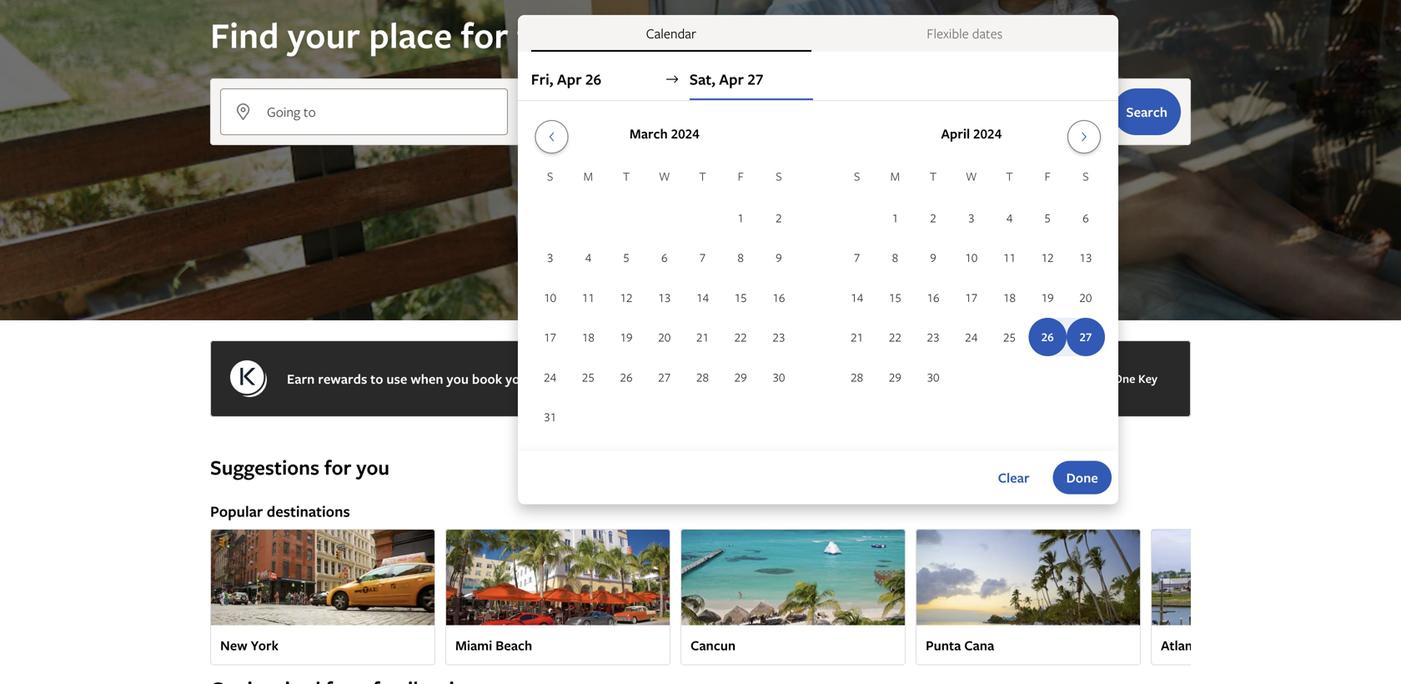 Task type: vqa. For each thing, say whether or not it's contained in the screenshot.


Task type: describe. For each thing, give the bounding box(es) containing it.
atlantic city
[[1161, 636, 1236, 655]]

1 28 button from the left
[[684, 358, 722, 396]]

on
[[620, 370, 635, 388]]

march 2024
[[630, 124, 700, 143]]

search button
[[1113, 88, 1181, 135]]

11 for left '11' button
[[582, 289, 595, 305]]

1 vertical spatial 18 button
[[569, 318, 608, 356]]

earn rewards to use when you book your next getaway on vrbo, expedia, and hotels.com
[[287, 370, 822, 388]]

3 s from the left
[[854, 168, 860, 184]]

1 t from the left
[[623, 168, 630, 184]]

10 for top 10 button
[[966, 250, 978, 265]]

5 for the left 5 button
[[624, 250, 630, 265]]

2 for april 2024
[[931, 210, 937, 226]]

recently viewed region
[[200, 427, 1201, 454]]

31
[[544, 409, 557, 425]]

1 for april 2024
[[892, 210, 899, 226]]

bayahibe beach featuring a beach, a sunset and tropical scenes image
[[916, 529, 1141, 626]]

atlantic city aquarium which includes a marina, boating and a coastal town image
[[1151, 529, 1377, 626]]

1 s from the left
[[547, 168, 553, 184]]

1 horizontal spatial 20 button
[[1067, 278, 1105, 316]]

20 inside march 2024 element
[[659, 329, 671, 345]]

0 horizontal spatial 10 button
[[531, 278, 569, 316]]

18 for bottommost 18 button
[[582, 329, 595, 345]]

sat, apr 27
[[690, 69, 764, 89]]

apr right fri,
[[557, 69, 582, 89]]

1 horizontal spatial 24 button
[[953, 318, 991, 356]]

-
[[606, 109, 610, 128]]

w for march
[[659, 168, 670, 184]]

1 vertical spatial 3 button
[[531, 238, 569, 277]]

calendar link
[[531, 15, 812, 52]]

2 for march 2024
[[776, 210, 782, 226]]

1 horizontal spatial 17 button
[[953, 278, 991, 316]]

suggestions
[[210, 453, 320, 481]]

30 inside april 2024 element
[[927, 369, 940, 385]]

clear button
[[985, 461, 1043, 494]]

york
[[251, 636, 279, 655]]

1 29 button from the left
[[722, 358, 760, 396]]

28 for second 28 button from the left
[[851, 369, 864, 385]]

april
[[942, 124, 970, 143]]

27 button
[[646, 358, 684, 396]]

sat,
[[690, 69, 716, 89]]

2024 for april 2024
[[974, 124, 1002, 143]]

3 for 3 "button" to the bottom
[[547, 250, 553, 265]]

1 vertical spatial 13 button
[[646, 278, 684, 316]]

wizard region
[[0, 0, 1402, 504]]

0 horizontal spatial 5 button
[[608, 238, 646, 277]]

april 2024 element
[[838, 167, 1105, 398]]

2 28 button from the left
[[838, 358, 876, 396]]

cancun which includes a sandy beach, landscape views and general coastal views image
[[681, 529, 906, 626]]

destinations
[[267, 501, 350, 521]]

19 inside april 2024 element
[[1042, 289, 1054, 305]]

your inside wizard region
[[288, 11, 360, 59]]

2 9 button from the left
[[915, 238, 953, 277]]

flexible dates link
[[825, 15, 1105, 52]]

together
[[517, 11, 655, 59]]

next month image
[[1075, 130, 1095, 144]]

0 vertical spatial 10 button
[[953, 238, 991, 277]]

1 vertical spatial 4
[[585, 250, 592, 265]]

1 vertical spatial you
[[357, 453, 390, 481]]

dates
[[973, 24, 1003, 43]]

and
[[728, 370, 750, 388]]

april 2024
[[942, 124, 1002, 143]]

1 button for april 2024
[[876, 199, 915, 237]]

4 t from the left
[[1007, 168, 1013, 184]]

1 23 button from the left
[[760, 318, 798, 356]]

clear
[[998, 468, 1030, 487]]

application inside wizard region
[[531, 113, 1105, 438]]

2 16 button from the left
[[915, 278, 953, 316]]

21 inside march 2024 element
[[697, 329, 709, 345]]

earn
[[287, 370, 315, 388]]

fri, apr 26
[[531, 69, 602, 89]]

hotels.com
[[754, 370, 822, 388]]

13 for the rightmost 13 button
[[1080, 250, 1093, 265]]

0 vertical spatial 12 button
[[1029, 238, 1067, 277]]

miami beach featuring a city and street scenes image
[[446, 529, 671, 626]]

next
[[537, 370, 563, 388]]

6 for bottom 6 button
[[662, 250, 668, 265]]

getaway
[[566, 370, 616, 388]]

1 vertical spatial 26
[[589, 109, 603, 128]]

1 vertical spatial 12 button
[[608, 278, 646, 316]]

w for april
[[966, 168, 977, 184]]

28 for first 28 button
[[697, 369, 709, 385]]

3 button inside april 2024 element
[[953, 199, 991, 237]]

m for april 2024
[[891, 168, 900, 184]]

0 vertical spatial 18 button
[[991, 278, 1029, 316]]

1 vertical spatial 4 button
[[569, 238, 608, 277]]

march
[[630, 124, 668, 143]]

8 button inside april 2024 element
[[876, 238, 915, 277]]

25 inside april 2024 element
[[1004, 329, 1016, 345]]

16 inside march 2024 element
[[773, 289, 785, 305]]

1 vertical spatial 20 button
[[646, 318, 684, 356]]

0 horizontal spatial 17 button
[[531, 318, 569, 356]]

1 for march 2024
[[738, 210, 744, 226]]

show next card image
[[1181, 591, 1201, 604]]

1 horizontal spatial 5 button
[[1029, 199, 1067, 237]]

2 t from the left
[[699, 168, 706, 184]]

1 horizontal spatial 24
[[966, 329, 978, 345]]

march 2024 element
[[531, 167, 798, 438]]

miami beach
[[456, 636, 532, 655]]

0 horizontal spatial 19 button
[[608, 318, 646, 356]]

find
[[210, 11, 279, 59]]

14 for 2nd '14' button from left
[[851, 289, 864, 305]]

9 for 1st 9 button from left
[[776, 250, 782, 265]]

7 inside april 2024 element
[[854, 250, 861, 265]]

1 9 button from the left
[[760, 238, 798, 277]]

calendar
[[646, 24, 697, 43]]

0 vertical spatial 4 button
[[991, 199, 1029, 237]]

2 21 button from the left
[[838, 318, 876, 356]]

5 for right 5 button
[[1045, 210, 1051, 226]]

1 horizontal spatial you
[[447, 370, 469, 388]]

search
[[1127, 103, 1168, 121]]

2 23 button from the left
[[915, 318, 953, 356]]

when
[[411, 370, 444, 388]]

book
[[472, 370, 502, 388]]

beach
[[496, 636, 532, 655]]

15 for 2nd 15 button
[[889, 289, 902, 305]]

2 button for april 2024
[[915, 199, 953, 237]]

1 horizontal spatial 6 button
[[1067, 199, 1105, 237]]

f for april 2024
[[1045, 168, 1051, 184]]

vrbo,
[[638, 370, 671, 388]]

16 inside april 2024 element
[[927, 289, 940, 305]]

rewards
[[318, 370, 367, 388]]

punta cana
[[926, 636, 995, 655]]

2 button for march 2024
[[760, 199, 798, 237]]

done button
[[1053, 461, 1112, 494]]

0 vertical spatial 26
[[586, 69, 602, 89]]

7 button inside march 2024 element
[[684, 238, 722, 277]]

punta
[[926, 636, 961, 655]]

1 vertical spatial 6 button
[[646, 238, 684, 277]]

23 for 2nd 23 button from the right
[[773, 329, 785, 345]]

1 vertical spatial your
[[506, 370, 533, 388]]

0 horizontal spatial 24
[[544, 369, 557, 385]]



Task type: locate. For each thing, give the bounding box(es) containing it.
13 button
[[1067, 238, 1105, 277], [646, 278, 684, 316]]

11
[[1004, 250, 1016, 265], [582, 289, 595, 305]]

m
[[584, 168, 593, 184], [891, 168, 900, 184]]

24 button
[[953, 318, 991, 356], [531, 358, 569, 396]]

27 inside march 2024 element
[[659, 369, 671, 385]]

0 horizontal spatial 5
[[624, 250, 630, 265]]

1 22 button from the left
[[722, 318, 760, 356]]

1 horizontal spatial 10
[[966, 250, 978, 265]]

9 button
[[760, 238, 798, 277], [915, 238, 953, 277]]

30 button
[[760, 358, 798, 396], [915, 358, 953, 396]]

2 2024 from the left
[[974, 124, 1002, 143]]

22 inside march 2024 element
[[735, 329, 747, 345]]

1 vertical spatial 18
[[582, 329, 595, 345]]

12 for bottom 12 button
[[620, 289, 633, 305]]

2 1 button from the left
[[876, 199, 915, 237]]

2 horizontal spatial 27
[[748, 69, 764, 89]]

1 horizontal spatial 1
[[892, 210, 899, 226]]

30 button inside april 2024 element
[[915, 358, 953, 396]]

0 horizontal spatial 2 button
[[760, 199, 798, 237]]

11 button
[[991, 238, 1029, 277], [569, 278, 608, 316]]

1 horizontal spatial 23
[[927, 329, 940, 345]]

26 inside march 2024 element
[[620, 369, 633, 385]]

1 inside april 2024 element
[[892, 210, 899, 226]]

18 inside april 2024 element
[[1004, 289, 1016, 305]]

22 inside april 2024 element
[[889, 329, 902, 345]]

application containing march 2024
[[531, 113, 1105, 438]]

0 vertical spatial 6 button
[[1067, 199, 1105, 237]]

popular
[[210, 501, 263, 521]]

1 15 button from the left
[[722, 278, 760, 316]]

0 horizontal spatial 29
[[735, 369, 747, 385]]

4
[[1007, 210, 1013, 226], [585, 250, 592, 265]]

1 w from the left
[[659, 168, 670, 184]]

2 29 from the left
[[889, 369, 902, 385]]

1 horizontal spatial 16 button
[[915, 278, 953, 316]]

for
[[461, 11, 509, 59], [324, 453, 352, 481]]

29 inside april 2024 element
[[889, 369, 902, 385]]

1 horizontal spatial 3
[[969, 210, 975, 226]]

0 horizontal spatial 4
[[585, 250, 592, 265]]

15 inside march 2024 element
[[735, 289, 747, 305]]

30 inside march 2024 element
[[773, 369, 785, 385]]

2 w from the left
[[966, 168, 977, 184]]

m inside april 2024 element
[[891, 168, 900, 184]]

f inside march 2024 element
[[738, 168, 744, 184]]

apr
[[557, 69, 582, 89], [719, 69, 744, 89], [565, 109, 585, 128], [614, 109, 634, 128]]

2 2 from the left
[[931, 210, 937, 226]]

1 7 button from the left
[[684, 238, 722, 277]]

cancun
[[691, 636, 736, 655]]

apr right the sat, at the top of page
[[719, 69, 744, 89]]

23 inside april 2024 element
[[927, 329, 940, 345]]

29 inside march 2024 element
[[735, 369, 747, 385]]

8 inside march 2024 element
[[738, 250, 744, 265]]

2024 right march on the top
[[671, 124, 700, 143]]

18 button
[[991, 278, 1029, 316], [569, 318, 608, 356]]

1 horizontal spatial your
[[506, 370, 533, 388]]

to
[[371, 370, 383, 388]]

4 button
[[991, 199, 1029, 237], [569, 238, 608, 277]]

sat, apr 27 button
[[690, 58, 813, 100]]

1 horizontal spatial 9 button
[[915, 238, 953, 277]]

1 15 from the left
[[735, 289, 747, 305]]

2 21 from the left
[[851, 329, 864, 345]]

21 button
[[684, 318, 722, 356], [838, 318, 876, 356]]

6 inside march 2024 element
[[662, 250, 668, 265]]

2 m from the left
[[891, 168, 900, 184]]

1 23 from the left
[[773, 329, 785, 345]]

2 button
[[760, 199, 798, 237], [915, 199, 953, 237]]

17
[[966, 289, 978, 305], [544, 329, 557, 345]]

12 inside march 2024 element
[[620, 289, 633, 305]]

1 horizontal spatial f
[[1045, 168, 1051, 184]]

you
[[447, 370, 469, 388], [357, 453, 390, 481]]

1 1 button from the left
[[722, 199, 760, 237]]

15 inside april 2024 element
[[889, 289, 902, 305]]

3 inside march 2024 element
[[547, 250, 553, 265]]

13 inside april 2024 element
[[1080, 250, 1093, 265]]

1 horizontal spatial 19 button
[[1029, 278, 1067, 316]]

1 horizontal spatial 22
[[889, 329, 902, 345]]

1 horizontal spatial 13 button
[[1067, 238, 1105, 277]]

1 vertical spatial 12
[[620, 289, 633, 305]]

28
[[697, 369, 709, 385], [851, 369, 864, 385]]

0 horizontal spatial 28
[[697, 369, 709, 385]]

0 vertical spatial 27
[[748, 69, 764, 89]]

25 button
[[991, 318, 1029, 356], [569, 358, 608, 396]]

8
[[738, 250, 744, 265], [892, 250, 899, 265]]

2 7 button from the left
[[838, 238, 876, 277]]

31 button
[[531, 398, 569, 436]]

1 16 button from the left
[[760, 278, 798, 316]]

1 14 from the left
[[697, 289, 709, 305]]

1 horizontal spatial 27
[[659, 369, 671, 385]]

1 horizontal spatial 29
[[889, 369, 902, 385]]

1 vertical spatial 27
[[638, 109, 652, 128]]

1 8 button from the left
[[722, 238, 760, 277]]

f for march 2024
[[738, 168, 744, 184]]

8 inside april 2024 element
[[892, 250, 899, 265]]

27 right -
[[638, 109, 652, 128]]

1 21 from the left
[[697, 329, 709, 345]]

1 horizontal spatial 4 button
[[991, 199, 1029, 237]]

15 button
[[722, 278, 760, 316], [876, 278, 915, 316]]

1 horizontal spatial 29 button
[[876, 358, 915, 396]]

1 30 from the left
[[773, 369, 785, 385]]

0 horizontal spatial 22
[[735, 329, 747, 345]]

26 left vrbo,
[[620, 369, 633, 385]]

2 15 button from the left
[[876, 278, 915, 316]]

0 vertical spatial 19
[[1042, 289, 1054, 305]]

9 inside april 2024 element
[[931, 250, 937, 265]]

0 horizontal spatial 25 button
[[569, 358, 608, 396]]

1 f from the left
[[738, 168, 744, 184]]

1 22 from the left
[[735, 329, 747, 345]]

1 horizontal spatial 28
[[851, 369, 864, 385]]

0 horizontal spatial 9 button
[[760, 238, 798, 277]]

14 for 1st '14' button from left
[[697, 289, 709, 305]]

3
[[969, 210, 975, 226], [547, 250, 553, 265]]

your left next
[[506, 370, 533, 388]]

26 button
[[608, 358, 646, 396]]

for inside wizard region
[[461, 11, 509, 59]]

2 15 from the left
[[889, 289, 902, 305]]

3 button
[[953, 199, 991, 237], [531, 238, 569, 277]]

2 30 from the left
[[927, 369, 940, 385]]

2 16 from the left
[[927, 289, 940, 305]]

19 inside march 2024 element
[[620, 329, 633, 345]]

2 8 from the left
[[892, 250, 899, 265]]

1 7 from the left
[[700, 250, 706, 265]]

1 29 from the left
[[735, 369, 747, 385]]

18
[[1004, 289, 1016, 305], [582, 329, 595, 345]]

0 horizontal spatial 20
[[659, 329, 671, 345]]

apr 26 - apr 27
[[565, 109, 652, 128]]

1 28 from the left
[[697, 369, 709, 385]]

0 horizontal spatial 8
[[738, 250, 744, 265]]

popular destinations
[[210, 501, 350, 521]]

0 horizontal spatial 23 button
[[760, 318, 798, 356]]

13 for 13 button to the bottom
[[659, 289, 671, 305]]

0 vertical spatial 19 button
[[1029, 278, 1067, 316]]

1 horizontal spatial 30
[[927, 369, 940, 385]]

f
[[738, 168, 744, 184], [1045, 168, 1051, 184]]

19
[[1042, 289, 1054, 305], [620, 329, 633, 345]]

17 inside march 2024 element
[[544, 329, 557, 345]]

tab list
[[518, 15, 1119, 52]]

22 for 1st 22 button from the left
[[735, 329, 747, 345]]

2 9 from the left
[[931, 250, 937, 265]]

23 button
[[760, 318, 798, 356], [915, 318, 953, 356]]

1 button for march 2024
[[722, 199, 760, 237]]

10 button
[[953, 238, 991, 277], [531, 278, 569, 316]]

25 inside march 2024 element
[[582, 369, 595, 385]]

1 horizontal spatial 15
[[889, 289, 902, 305]]

1 vertical spatial 10 button
[[531, 278, 569, 316]]

0 vertical spatial 6
[[1083, 210, 1089, 226]]

place
[[369, 11, 453, 59]]

new york
[[220, 636, 279, 655]]

28 button right the hotels.com
[[838, 358, 876, 396]]

1 vertical spatial 25
[[582, 369, 595, 385]]

0 horizontal spatial 3
[[547, 250, 553, 265]]

find your place for together
[[210, 11, 655, 59]]

use
[[387, 370, 407, 388]]

your
[[288, 11, 360, 59], [506, 370, 533, 388]]

21
[[697, 329, 709, 345], [851, 329, 864, 345]]

14 inside april 2024 element
[[851, 289, 864, 305]]

18 for topmost 18 button
[[1004, 289, 1016, 305]]

directional image
[[665, 72, 680, 87]]

29 button
[[722, 358, 760, 396], [876, 358, 915, 396]]

1 2024 from the left
[[671, 124, 700, 143]]

1 horizontal spatial 6
[[1083, 210, 1089, 226]]

2 14 from the left
[[851, 289, 864, 305]]

27 left expedia, at the bottom of the page
[[659, 369, 671, 385]]

0 vertical spatial 25 button
[[991, 318, 1029, 356]]

2 7 from the left
[[854, 250, 861, 265]]

flexible dates
[[927, 24, 1003, 43]]

0 vertical spatial you
[[447, 370, 469, 388]]

26 left -
[[589, 109, 603, 128]]

1 horizontal spatial 2 button
[[915, 199, 953, 237]]

21 inside april 2024 element
[[851, 329, 864, 345]]

0 horizontal spatial 27
[[638, 109, 652, 128]]

22 for first 22 button from right
[[889, 329, 902, 345]]

0 horizontal spatial 9
[[776, 250, 782, 265]]

1 m from the left
[[584, 168, 593, 184]]

2 22 button from the left
[[876, 318, 915, 356]]

2 8 button from the left
[[876, 238, 915, 277]]

14 inside march 2024 element
[[697, 289, 709, 305]]

new
[[220, 636, 247, 655]]

9 for 1st 9 button from right
[[931, 250, 937, 265]]

10
[[966, 250, 978, 265], [544, 289, 557, 305]]

7 inside march 2024 element
[[700, 250, 706, 265]]

28 button
[[684, 358, 722, 396], [838, 358, 876, 396]]

1 vertical spatial 24 button
[[531, 358, 569, 396]]

3 for 3 "button" in april 2024 element
[[969, 210, 975, 226]]

0 horizontal spatial 21 button
[[684, 318, 722, 356]]

2024
[[671, 124, 700, 143], [974, 124, 1002, 143]]

2 28 from the left
[[851, 369, 864, 385]]

16 button
[[760, 278, 798, 316], [915, 278, 953, 316]]

10 for leftmost 10 button
[[544, 289, 557, 305]]

1 2 button from the left
[[760, 199, 798, 237]]

1 vertical spatial 11
[[582, 289, 595, 305]]

atlantic
[[1161, 636, 1208, 655]]

2 vertical spatial 26
[[620, 369, 633, 385]]

0 horizontal spatial 30
[[773, 369, 785, 385]]

23 inside march 2024 element
[[773, 329, 785, 345]]

0 horizontal spatial 15
[[735, 289, 747, 305]]

11 for topmost '11' button
[[1004, 250, 1016, 265]]

1
[[738, 210, 744, 226], [892, 210, 899, 226]]

2 1 from the left
[[892, 210, 899, 226]]

22
[[735, 329, 747, 345], [889, 329, 902, 345]]

1 horizontal spatial w
[[966, 168, 977, 184]]

tab list containing calendar
[[518, 15, 1119, 52]]

0 vertical spatial 11 button
[[991, 238, 1029, 277]]

26 up apr 26 - apr 27
[[586, 69, 602, 89]]

7 button inside april 2024 element
[[838, 238, 876, 277]]

20 inside april 2024 element
[[1080, 289, 1093, 305]]

1 horizontal spatial 25 button
[[991, 318, 1029, 356]]

17 inside april 2024 element
[[966, 289, 978, 305]]

w down march 2024 at the left top
[[659, 168, 670, 184]]

0 horizontal spatial 21
[[697, 329, 709, 345]]

0 horizontal spatial 6
[[662, 250, 668, 265]]

18 inside march 2024 element
[[582, 329, 595, 345]]

0 vertical spatial 5 button
[[1029, 199, 1067, 237]]

suggestions for you
[[210, 453, 390, 481]]

11 inside april 2024 element
[[1004, 250, 1016, 265]]

5 inside april 2024 element
[[1045, 210, 1051, 226]]

12 button
[[1029, 238, 1067, 277], [608, 278, 646, 316]]

0 horizontal spatial 1 button
[[722, 199, 760, 237]]

19 button
[[1029, 278, 1067, 316], [608, 318, 646, 356]]

5
[[1045, 210, 1051, 226], [624, 250, 630, 265]]

1 16 from the left
[[773, 289, 785, 305]]

2024 right april
[[974, 124, 1002, 143]]

fri, apr 26 button
[[531, 58, 655, 100]]

29
[[735, 369, 747, 385], [889, 369, 902, 385]]

1 vertical spatial for
[[324, 453, 352, 481]]

1 9 from the left
[[776, 250, 782, 265]]

apr left -
[[565, 109, 585, 128]]

7
[[700, 250, 706, 265], [854, 250, 861, 265]]

soho - tribeca which includes street scenes and a city image
[[210, 529, 436, 626]]

0 horizontal spatial 12 button
[[608, 278, 646, 316]]

10 inside april 2024 element
[[966, 250, 978, 265]]

28 button left and
[[684, 358, 722, 396]]

23
[[773, 329, 785, 345], [927, 329, 940, 345]]

m for march 2024
[[584, 168, 593, 184]]

9 inside march 2024 element
[[776, 250, 782, 265]]

w inside march 2024 element
[[659, 168, 670, 184]]

0 horizontal spatial your
[[288, 11, 360, 59]]

1 1 from the left
[[738, 210, 744, 226]]

30 button inside march 2024 element
[[760, 358, 798, 396]]

15 for 2nd 15 button from right
[[735, 289, 747, 305]]

show previous card image
[[200, 591, 220, 604]]

20
[[1080, 289, 1093, 305], [659, 329, 671, 345]]

previous month image
[[542, 130, 562, 144]]

28 right the hotels.com
[[851, 369, 864, 385]]

2 30 button from the left
[[915, 358, 953, 396]]

w down april 2024
[[966, 168, 977, 184]]

2 14 button from the left
[[838, 278, 876, 316]]

1 horizontal spatial 18 button
[[991, 278, 1029, 316]]

your right the find
[[288, 11, 360, 59]]

cana
[[965, 636, 995, 655]]

city
[[1212, 636, 1236, 655]]

15
[[735, 289, 747, 305], [889, 289, 902, 305]]

5 button
[[1029, 199, 1067, 237], [608, 238, 646, 277]]

1 horizontal spatial 4
[[1007, 210, 1013, 226]]

2 29 button from the left
[[876, 358, 915, 396]]

0 horizontal spatial 18
[[582, 329, 595, 345]]

3 inside april 2024 element
[[969, 210, 975, 226]]

4 s from the left
[[1083, 168, 1089, 184]]

11 inside march 2024 element
[[582, 289, 595, 305]]

1 horizontal spatial 7
[[854, 250, 861, 265]]

17 for rightmost 17 button
[[966, 289, 978, 305]]

28 left and
[[697, 369, 709, 385]]

1 vertical spatial 5
[[624, 250, 630, 265]]

0 horizontal spatial 19
[[620, 329, 633, 345]]

6 inside april 2024 element
[[1083, 210, 1089, 226]]

1 2 from the left
[[776, 210, 782, 226]]

2 23 from the left
[[927, 329, 940, 345]]

24
[[966, 329, 978, 345], [544, 369, 557, 385]]

27 right the sat, at the top of page
[[748, 69, 764, 89]]

for up the destinations on the left bottom of page
[[324, 453, 352, 481]]

12
[[1042, 250, 1054, 265], [620, 289, 633, 305]]

1 vertical spatial 17 button
[[531, 318, 569, 356]]

2 2 button from the left
[[915, 199, 953, 237]]

0 horizontal spatial 11 button
[[569, 278, 608, 316]]

1 horizontal spatial 22 button
[[876, 318, 915, 356]]

28 inside march 2024 element
[[697, 369, 709, 385]]

1 inside march 2024 element
[[738, 210, 744, 226]]

1 vertical spatial 10
[[544, 289, 557, 305]]

0 horizontal spatial 18 button
[[569, 318, 608, 356]]

6 for right 6 button
[[1083, 210, 1089, 226]]

fri,
[[531, 69, 554, 89]]

1 8 from the left
[[738, 250, 744, 265]]

16
[[773, 289, 785, 305], [927, 289, 940, 305]]

for right 'place'
[[461, 11, 509, 59]]

1 30 button from the left
[[760, 358, 798, 396]]

apr right -
[[614, 109, 634, 128]]

26
[[586, 69, 602, 89], [589, 109, 603, 128], [620, 369, 633, 385]]

flexible
[[927, 24, 969, 43]]

13 inside march 2024 element
[[659, 289, 671, 305]]

23 for first 23 button from the right
[[927, 329, 940, 345]]

0 horizontal spatial 15 button
[[722, 278, 760, 316]]

1 horizontal spatial 21
[[851, 329, 864, 345]]

1 horizontal spatial 23 button
[[915, 318, 953, 356]]

3 t from the left
[[930, 168, 937, 184]]

12 for the topmost 12 button
[[1042, 250, 1054, 265]]

12 inside april 2024 element
[[1042, 250, 1054, 265]]

0 vertical spatial 18
[[1004, 289, 1016, 305]]

0 vertical spatial 24
[[966, 329, 978, 345]]

0 horizontal spatial 30 button
[[760, 358, 798, 396]]

w inside april 2024 element
[[966, 168, 977, 184]]

1 14 button from the left
[[684, 278, 722, 316]]

17 for the leftmost 17 button
[[544, 329, 557, 345]]

10 inside march 2024 element
[[544, 289, 557, 305]]

0 horizontal spatial 20 button
[[646, 318, 684, 356]]

0 horizontal spatial 8 button
[[722, 238, 760, 277]]

done
[[1067, 468, 1099, 487]]

application
[[531, 113, 1105, 438]]

0 vertical spatial 20 button
[[1067, 278, 1105, 316]]

0 horizontal spatial 13 button
[[646, 278, 684, 316]]

1 vertical spatial 20
[[659, 329, 671, 345]]

1 horizontal spatial 5
[[1045, 210, 1051, 226]]

20 button
[[1067, 278, 1105, 316], [646, 318, 684, 356]]

6
[[1083, 210, 1089, 226], [662, 250, 668, 265]]

f inside april 2024 element
[[1045, 168, 1051, 184]]

expedia,
[[674, 370, 725, 388]]

1 button
[[722, 199, 760, 237], [876, 199, 915, 237]]

apr 26 - apr 27 button
[[518, 88, 806, 135]]

2024 for march 2024
[[671, 124, 700, 143]]

miami
[[456, 636, 493, 655]]

2 22 from the left
[[889, 329, 902, 345]]

0 vertical spatial 25
[[1004, 329, 1016, 345]]

2 s from the left
[[776, 168, 782, 184]]

28 inside april 2024 element
[[851, 369, 864, 385]]

5 inside march 2024 element
[[624, 250, 630, 265]]

1 21 button from the left
[[684, 318, 722, 356]]

tab list inside wizard region
[[518, 15, 1119, 52]]

1 horizontal spatial 8 button
[[876, 238, 915, 277]]

2 f from the left
[[1045, 168, 1051, 184]]



